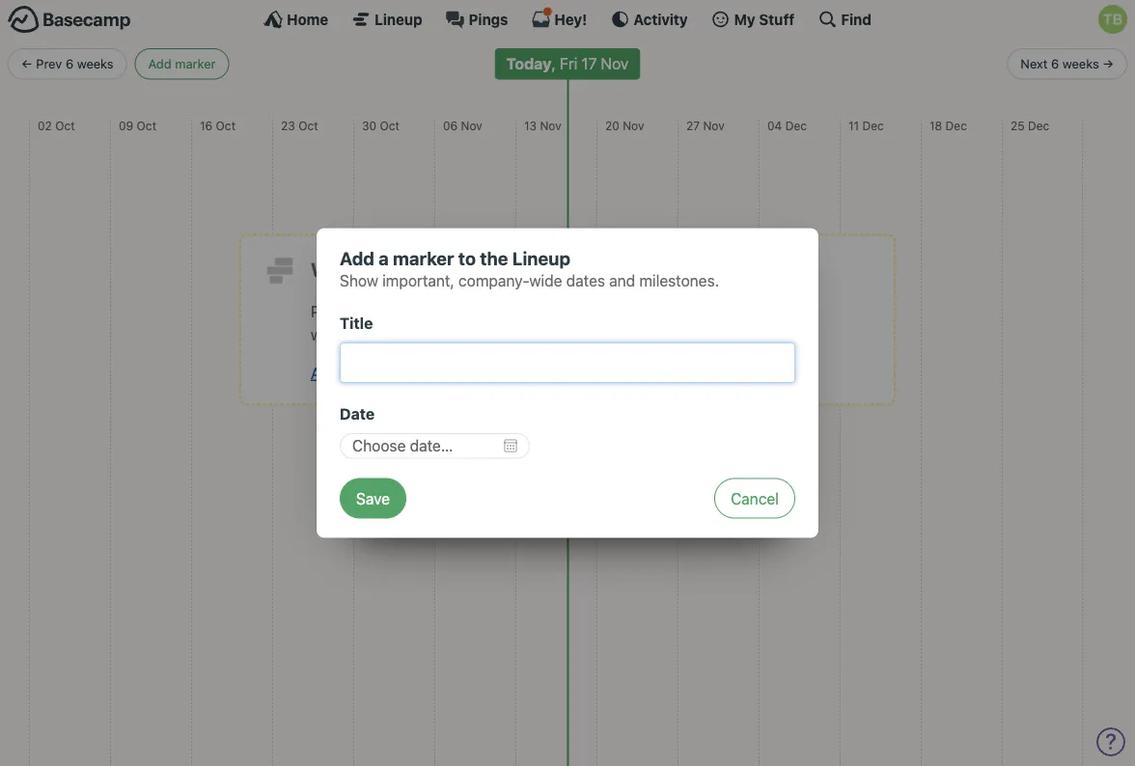 Task type: describe. For each thing, give the bounding box(es) containing it.
welcome to the lineup!
[[311, 258, 524, 281]]

09
[[119, 119, 133, 132]]

09 oct
[[119, 119, 156, 132]]

2 horizontal spatial the
[[625, 364, 648, 382]]

it
[[591, 364, 599, 382]]

next 6 weeks →
[[1021, 57, 1114, 71]]

to right show
[[399, 258, 418, 281]]

13 nov
[[524, 119, 562, 132]]

1 horizontal spatial projects
[[506, 325, 563, 344]]

important,
[[382, 272, 455, 290]]

06
[[443, 119, 458, 132]]

add start/end dates to a project link
[[311, 364, 533, 382]]

1 vertical spatial on
[[370, 325, 388, 344]]

lineup inside add a marker to the lineup show important, company-wide dates and milestones.
[[513, 248, 571, 269]]

→
[[1103, 57, 1114, 71]]

add marker
[[148, 57, 216, 71]]

for
[[496, 302, 515, 321]]

0 vertical spatial on
[[403, 302, 421, 321]]

switch accounts image
[[8, 5, 131, 35]]

add marker link
[[135, 48, 229, 80]]

hey! button
[[532, 10, 587, 29]]

visual
[[532, 302, 571, 321]]

in
[[724, 302, 736, 321]]

to left view
[[537, 364, 551, 382]]

27 nov
[[687, 119, 725, 132]]

to inside add a marker to the lineup show important, company-wide dates and milestones.
[[459, 248, 476, 269]]

today
[[507, 55, 552, 73]]

11 dec
[[849, 119, 884, 132]]

dec for 18 dec
[[946, 119, 968, 132]]

find button
[[818, 10, 872, 29]]

23 oct
[[281, 119, 318, 132]]

04 dec
[[768, 119, 807, 132]]

activity
[[634, 11, 688, 28]]

who's
[[776, 302, 817, 321]]

when
[[464, 325, 502, 344]]

tim burton image
[[1099, 5, 1128, 34]]

02
[[38, 119, 52, 132]]

20
[[606, 119, 620, 132]]

title
[[340, 314, 373, 333]]

25 dec
[[1011, 119, 1050, 132]]

nov for 27 nov
[[703, 119, 725, 132]]

show
[[340, 272, 378, 290]]

marker inside add marker link
[[175, 57, 216, 71]]

0 horizontal spatial dates
[[410, 364, 449, 382]]

2 horizontal spatial on
[[603, 364, 621, 382]]

1 weeks from the left
[[77, 57, 114, 71]]

25
[[1011, 119, 1025, 132]]

18
[[930, 119, 943, 132]]

a inside add a marker to the lineup show important, company-wide dates and milestones.
[[379, 248, 389, 269]]

1 6 from the left
[[66, 57, 74, 71]]

timeline
[[437, 302, 492, 321]]

04
[[768, 119, 782, 132]]

a up what,
[[425, 302, 433, 321]]

home link
[[264, 10, 329, 29]]

02 oct
[[38, 119, 75, 132]]

Choose date… field
[[340, 434, 530, 459]]

oct for 23 oct
[[299, 119, 318, 132]]

06 nov
[[443, 119, 483, 132]]

hey!
[[555, 11, 587, 28]]

add a marker to the lineup show important, company-wide dates and milestones.
[[340, 248, 720, 290]]

18 dec
[[930, 119, 968, 132]]



Task type: vqa. For each thing, say whether or not it's contained in the screenshot.
app to the bottom
no



Task type: locate. For each thing, give the bounding box(es) containing it.
1 horizontal spatial weeks
[[1063, 57, 1100, 71]]

0 vertical spatial lineup
[[375, 11, 423, 28]]

the up company- at the top left of page
[[480, 248, 509, 269]]

prev
[[36, 57, 62, 71]]

2 6 from the left
[[1052, 57, 1060, 71]]

a right for
[[519, 302, 527, 321]]

dates inside add a marker to the lineup show important, company-wide dates and milestones.
[[567, 272, 605, 290]]

home
[[287, 11, 329, 28]]

snapshot
[[588, 302, 652, 321]]

dates right wide
[[567, 272, 605, 290]]

1 vertical spatial add
[[340, 248, 375, 269]]

on left what,
[[370, 325, 388, 344]]

projects down visual
[[506, 325, 563, 344]]

my stuff
[[734, 11, 795, 28]]

dec
[[786, 119, 807, 132], [863, 119, 884, 132], [946, 119, 968, 132], [1029, 119, 1050, 132]]

None text field
[[340, 343, 796, 383]]

my stuff button
[[711, 10, 795, 29]]

16
[[200, 119, 213, 132]]

0 horizontal spatial on
[[370, 325, 388, 344]]

oct for 09 oct
[[137, 119, 156, 132]]

to
[[459, 248, 476, 269], [399, 258, 418, 281], [453, 364, 467, 382], [537, 364, 551, 382]]

pings
[[469, 11, 508, 28]]

6 right next
[[1052, 57, 1060, 71]]

dec right 25
[[1029, 119, 1050, 132]]

oct right 02
[[55, 119, 75, 132]]

6 right prev
[[66, 57, 74, 71]]

dates down what,
[[410, 364, 449, 382]]

2 vertical spatial on
[[603, 364, 621, 382]]

2 horizontal spatial add
[[340, 248, 375, 269]]

and inside add a marker to the lineup show important, company-wide dates and milestones.
[[609, 272, 636, 290]]

weeks right prev
[[77, 57, 114, 71]]

cancel
[[731, 490, 779, 508]]

1 oct from the left
[[55, 119, 75, 132]]

weeks left →
[[1063, 57, 1100, 71]]

0 horizontal spatial the
[[422, 258, 452, 281]]

1 vertical spatial dates
[[410, 364, 449, 382]]

lineup up wide
[[513, 248, 571, 269]]

27
[[687, 119, 700, 132]]

0 horizontal spatial add
[[148, 57, 172, 71]]

1 horizontal spatial dates
[[567, 272, 605, 290]]

marker inside add a marker to the lineup show important, company-wide dates and milestones.
[[393, 248, 454, 269]]

and down timeline
[[434, 325, 460, 344]]

add
[[148, 57, 172, 71], [340, 248, 375, 269], [311, 364, 339, 382]]

0 vertical spatial dates
[[567, 272, 605, 290]]

4 nov from the left
[[703, 119, 725, 132]]

what,
[[392, 325, 430, 344]]

lineup.
[[652, 364, 703, 382]]

the down end.
[[625, 364, 648, 382]]

2 dec from the left
[[863, 119, 884, 132]]

lineup left pings popup button
[[375, 11, 423, 28]]

and down snapshot
[[603, 325, 629, 344]]

the inside add a marker to the lineup show important, company-wide dates and milestones.
[[480, 248, 509, 269]]

find
[[841, 11, 872, 28]]

nov for 13 nov
[[540, 119, 562, 132]]

dec for 04 dec
[[786, 119, 807, 132]]

nov right 20
[[623, 119, 645, 132]]

and
[[609, 272, 636, 290], [434, 325, 460, 344], [603, 325, 629, 344]]

1 dec from the left
[[786, 119, 807, 132]]

23
[[281, 119, 295, 132]]

nov
[[461, 119, 483, 132], [540, 119, 562, 132], [623, 119, 645, 132], [703, 119, 725, 132]]

3 dec from the left
[[946, 119, 968, 132]]

start/end
[[343, 364, 406, 382]]

weeks
[[77, 57, 114, 71], [1063, 57, 1100, 71]]

a up important,
[[379, 248, 389, 269]]

add for start/end
[[311, 364, 339, 382]]

welcome
[[311, 258, 395, 281]]

oct right the '09'
[[137, 119, 156, 132]]

2 oct from the left
[[137, 119, 156, 132]]

1 nov from the left
[[461, 119, 483, 132]]

add for a
[[340, 248, 375, 269]]

projects down show
[[342, 302, 399, 321]]

view
[[555, 364, 587, 382]]

dec right "04"
[[786, 119, 807, 132]]

add down working
[[311, 364, 339, 382]]

oct right 16
[[216, 119, 236, 132]]

3 oct from the left
[[216, 119, 236, 132]]

1 horizontal spatial lineup
[[513, 248, 571, 269]]

add start/end dates to a project to view it on the lineup.
[[311, 364, 703, 382]]

end.
[[633, 325, 664, 344]]

1 vertical spatial lineup
[[513, 248, 571, 269]]

milestones.
[[640, 272, 720, 290]]

add inside add a marker to the lineup show important, company-wide dates and milestones.
[[340, 248, 375, 269]]

None submit
[[340, 479, 407, 519]]

dec right 11
[[863, 119, 884, 132]]

2 weeks from the left
[[1063, 57, 1100, 71]]

1 horizontal spatial marker
[[393, 248, 454, 269]]

add up show
[[340, 248, 375, 269]]

date
[[340, 405, 375, 423]]

activity link
[[611, 10, 688, 29]]

plot
[[311, 302, 338, 321]]

11
[[849, 119, 860, 132]]

oct right 23
[[299, 119, 318, 132]]

dec right 18
[[946, 119, 968, 132]]

add for marker
[[148, 57, 172, 71]]

nov right 13
[[540, 119, 562, 132]]

lineup inside main 'element'
[[375, 11, 423, 28]]

nov right 27
[[703, 119, 725, 132]]

to down when on the left top of page
[[453, 364, 467, 382]]

the up timeline
[[422, 258, 452, 281]]

4 dec from the left
[[1029, 119, 1050, 132]]

16 oct
[[200, 119, 236, 132]]

working
[[311, 325, 366, 344]]

1 horizontal spatial on
[[403, 302, 421, 321]]

lineup
[[375, 11, 423, 28], [513, 248, 571, 269]]

nov for 06 nov
[[461, 119, 483, 132]]

oct for 30 oct
[[380, 119, 400, 132]]

of
[[656, 302, 670, 321]]

play,
[[740, 302, 772, 321]]

cancel link
[[715, 479, 796, 519]]

nov right 06 on the left top
[[461, 119, 483, 132]]

pings button
[[446, 10, 508, 29]]

oct right 30
[[380, 119, 400, 132]]

←
[[21, 57, 33, 71]]

main element
[[0, 0, 1136, 38]]

marker up 16
[[175, 57, 216, 71]]

5 oct from the left
[[380, 119, 400, 132]]

plot projects on a timeline for a visual a snapshot of what's in play, who's working on what, and when projects start and end.
[[311, 302, 817, 344]]

start
[[567, 325, 599, 344]]

6
[[66, 57, 74, 71], [1052, 57, 1060, 71]]

2 nov from the left
[[540, 119, 562, 132]]

oct for 16 oct
[[216, 119, 236, 132]]

a
[[379, 248, 389, 269], [425, 302, 433, 321], [519, 302, 527, 321], [575, 302, 584, 321], [471, 364, 479, 382]]

a left project on the top of the page
[[471, 364, 479, 382]]

3 nov from the left
[[623, 119, 645, 132]]

next
[[1021, 57, 1048, 71]]

on up what,
[[403, 302, 421, 321]]

0 horizontal spatial weeks
[[77, 57, 114, 71]]

on right the it
[[603, 364, 621, 382]]

4 oct from the left
[[299, 119, 318, 132]]

oct
[[55, 119, 75, 132], [137, 119, 156, 132], [216, 119, 236, 132], [299, 119, 318, 132], [380, 119, 400, 132]]

marker up important,
[[393, 248, 454, 269]]

project
[[484, 364, 533, 382]]

2 vertical spatial add
[[311, 364, 339, 382]]

← prev 6 weeks
[[21, 57, 114, 71]]

company-
[[459, 272, 530, 290]]

0 vertical spatial projects
[[342, 302, 399, 321]]

0 horizontal spatial lineup
[[375, 11, 423, 28]]

projects
[[342, 302, 399, 321], [506, 325, 563, 344]]

add up 09 oct
[[148, 57, 172, 71]]

1 vertical spatial marker
[[393, 248, 454, 269]]

20 nov
[[606, 119, 645, 132]]

dec for 11 dec
[[863, 119, 884, 132]]

to up company- at the top left of page
[[459, 248, 476, 269]]

and up snapshot
[[609, 272, 636, 290]]

1 horizontal spatial 6
[[1052, 57, 1060, 71]]

my
[[734, 11, 756, 28]]

lineup link
[[352, 10, 423, 29]]

dates
[[567, 272, 605, 290], [410, 364, 449, 382]]

dec for 25 dec
[[1029, 119, 1050, 132]]

marker
[[175, 57, 216, 71], [393, 248, 454, 269]]

0 vertical spatial marker
[[175, 57, 216, 71]]

0 vertical spatial add
[[148, 57, 172, 71]]

1 horizontal spatial the
[[480, 248, 509, 269]]

1 vertical spatial projects
[[506, 325, 563, 344]]

1 horizontal spatial add
[[311, 364, 339, 382]]

the
[[480, 248, 509, 269], [422, 258, 452, 281], [625, 364, 648, 382]]

on
[[403, 302, 421, 321], [370, 325, 388, 344], [603, 364, 621, 382]]

lineup!
[[456, 258, 524, 281]]

13
[[524, 119, 537, 132]]

0 horizontal spatial marker
[[175, 57, 216, 71]]

nov for 20 nov
[[623, 119, 645, 132]]

30 oct
[[362, 119, 400, 132]]

stuff
[[759, 11, 795, 28]]

30
[[362, 119, 377, 132]]

oct for 02 oct
[[55, 119, 75, 132]]

what's
[[675, 302, 720, 321]]

a up start
[[575, 302, 584, 321]]

wide
[[530, 272, 562, 290]]

0 horizontal spatial projects
[[342, 302, 399, 321]]

0 horizontal spatial 6
[[66, 57, 74, 71]]



